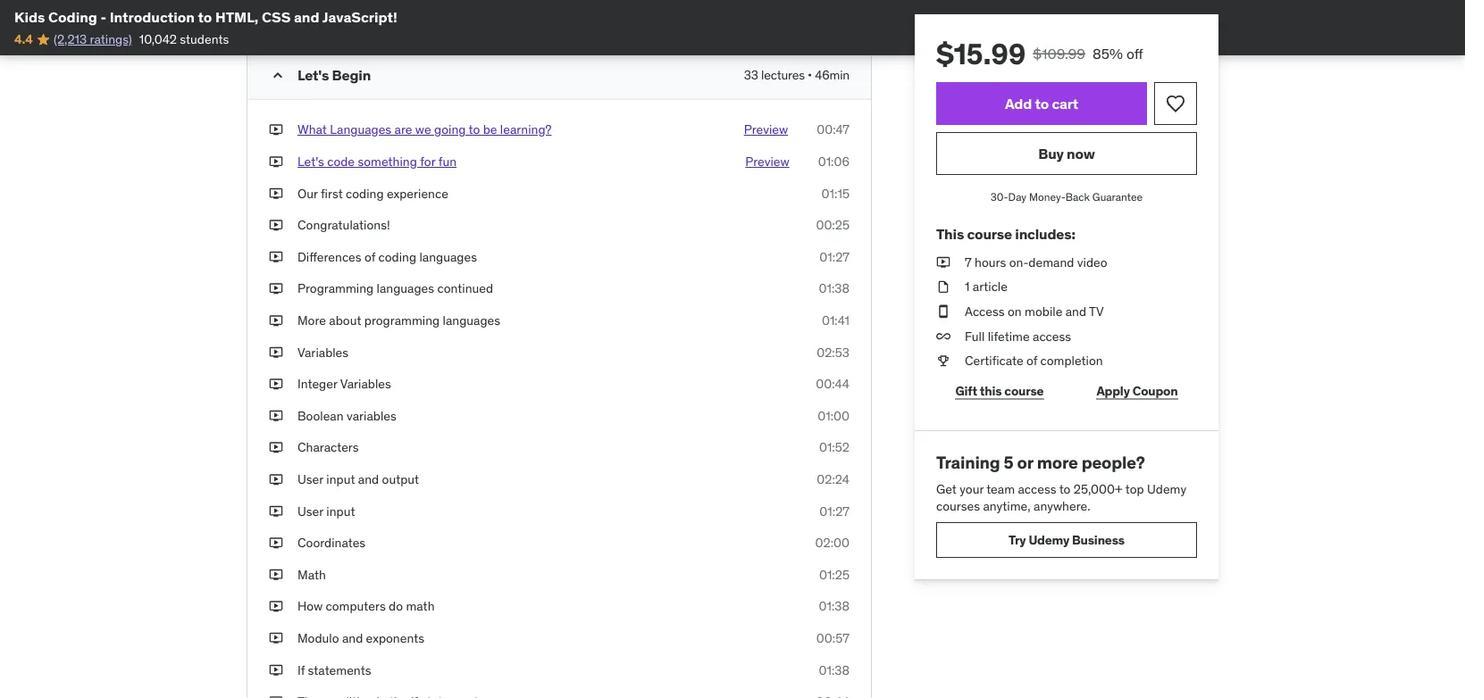 Task type: vqa. For each thing, say whether or not it's contained in the screenshot.


Task type: locate. For each thing, give the bounding box(es) containing it.
coding
[[346, 185, 384, 201], [378, 249, 416, 265]]

preview
[[744, 122, 788, 138], [745, 154, 790, 170]]

00:57
[[816, 631, 850, 647]]

xsmall image for congratulations!
[[269, 217, 283, 234]]

about
[[329, 313, 361, 329]]

0 vertical spatial languages
[[419, 249, 477, 265]]

something
[[358, 154, 417, 170]]

2 user from the top
[[298, 503, 323, 519]]

training
[[936, 452, 1000, 474]]

1 vertical spatial coding
[[378, 249, 416, 265]]

user input
[[298, 503, 355, 519]]

tv
[[1089, 303, 1104, 320]]

xsmall image for our first coding experience
[[269, 185, 283, 202]]

xsmall image left 1
[[936, 278, 951, 296]]

programming up let's begin
[[298, 13, 374, 29]]

let's code something for fun button
[[298, 153, 457, 171]]

to left be
[[469, 122, 480, 138]]

udemy right try
[[1029, 532, 1070, 548]]

0 vertical spatial of
[[365, 249, 375, 265]]

2 input from the top
[[326, 503, 355, 519]]

article
[[973, 279, 1008, 295]]

1 horizontal spatial udemy
[[1147, 481, 1187, 497]]

or
[[1017, 452, 1033, 474]]

30-
[[991, 190, 1008, 204]]

add
[[1005, 94, 1032, 112]]

3 01:38 from the top
[[819, 662, 850, 678]]

0 horizontal spatial udemy
[[1029, 532, 1070, 548]]

what languages are we going to be learning? button
[[298, 121, 552, 139]]

30-day money-back guarantee
[[991, 190, 1143, 204]]

0 vertical spatial coding
[[346, 185, 384, 201]]

0 horizontal spatial of
[[365, 249, 375, 265]]

apply coupon
[[1097, 383, 1178, 399]]

of for certificate
[[1027, 353, 1038, 369]]

more about programming languages
[[298, 313, 500, 329]]

input down characters
[[326, 472, 355, 488]]

01:27 for user input
[[820, 503, 850, 519]]

and left output
[[358, 472, 379, 488]]

coding up programming languages continued
[[378, 249, 416, 265]]

1 vertical spatial access
[[1018, 481, 1057, 497]]

2 programming from the top
[[298, 281, 374, 297]]

coordinates
[[298, 535, 366, 551]]

course up the hours
[[967, 225, 1012, 243]]

let's for let's code something for fun
[[298, 154, 324, 170]]

udemy inside try udemy business link
[[1029, 532, 1070, 548]]

coding right first
[[346, 185, 384, 201]]

1 01:27 from the top
[[820, 249, 850, 265]]

xsmall image left 'how'
[[269, 598, 283, 616]]

coupon
[[1133, 383, 1178, 399]]

modulo and exponents
[[298, 631, 424, 647]]

programming down differences on the top left
[[298, 281, 374, 297]]

money-
[[1029, 190, 1066, 204]]

access down or
[[1018, 481, 1057, 497]]

boolean
[[298, 408, 344, 424]]

2 01:38 from the top
[[819, 599, 850, 615]]

xsmall image left 7
[[936, 254, 951, 271]]

1 user from the top
[[298, 472, 323, 488]]

fun
[[438, 154, 457, 170]]

to up "anywhere."
[[1059, 481, 1071, 497]]

01:27 for differences of coding languages
[[820, 249, 850, 265]]

this course includes:
[[936, 225, 1076, 243]]

kids coding - introduction to html, css and javascript!
[[14, 8, 397, 26]]

wishlist image
[[1165, 93, 1187, 114]]

courses
[[936, 498, 980, 515]]

math
[[298, 567, 326, 583]]

01:25
[[819, 567, 850, 583]]

0 vertical spatial access
[[1033, 328, 1071, 344]]

0 vertical spatial udemy
[[1147, 481, 1187, 497]]

programming freebie button
[[298, 13, 416, 30]]

let's inside 'button'
[[298, 154, 324, 170]]

46min
[[815, 67, 850, 83]]

00:25
[[816, 217, 850, 233]]

1 vertical spatial 01:27
[[820, 503, 850, 519]]

languages up programming
[[377, 281, 434, 297]]

1 programming from the top
[[298, 13, 374, 29]]

0 vertical spatial let's
[[298, 66, 329, 84]]

2 let's from the top
[[298, 154, 324, 170]]

of right differences on the top left
[[365, 249, 375, 265]]

01:38 up 01:41
[[819, 281, 850, 297]]

01:27 down 00:25
[[820, 249, 850, 265]]

udemy right top
[[1147, 481, 1187, 497]]

85%
[[1093, 44, 1123, 63]]

1 horizontal spatial of
[[1027, 353, 1038, 369]]

math
[[406, 599, 435, 615]]

buy now
[[1038, 144, 1095, 163]]

1 let's from the top
[[298, 66, 329, 84]]

preview left 01:06
[[745, 154, 790, 170]]

languages
[[419, 249, 477, 265], [377, 281, 434, 297], [443, 313, 500, 329]]

gift
[[956, 383, 977, 399]]

0 vertical spatial input
[[326, 472, 355, 488]]

2 vertical spatial 01:38
[[819, 662, 850, 678]]

full lifetime access
[[965, 328, 1071, 344]]

user up 'coordinates' on the left of the page
[[298, 503, 323, 519]]

add to cart button
[[936, 82, 1147, 125]]

10,042
[[139, 31, 177, 47]]

let's left code
[[298, 154, 324, 170]]

0 vertical spatial 01:38
[[819, 281, 850, 297]]

html,
[[215, 8, 259, 26]]

1 article
[[965, 279, 1008, 295]]

access
[[1033, 328, 1071, 344], [1018, 481, 1057, 497]]

0 vertical spatial programming
[[298, 13, 374, 29]]

1 vertical spatial programming
[[298, 281, 374, 297]]

do
[[389, 599, 403, 615]]

freebie
[[377, 13, 416, 29]]

xsmall image
[[269, 13, 283, 30], [269, 121, 283, 139], [269, 153, 283, 171], [269, 248, 283, 266], [936, 254, 951, 271], [936, 278, 951, 296], [936, 352, 951, 370], [269, 407, 283, 425], [269, 471, 283, 489], [269, 535, 283, 552], [269, 566, 283, 584], [269, 598, 283, 616]]

and right css
[[294, 8, 320, 26]]

input up 'coordinates' on the left of the page
[[326, 503, 355, 519]]

01:38 for if statements
[[819, 662, 850, 678]]

course down certificate of completion
[[1005, 383, 1044, 399]]

demand
[[1029, 254, 1074, 270]]

let's
[[298, 66, 329, 84], [298, 154, 324, 170]]

and down computers
[[342, 631, 363, 647]]

more
[[1037, 452, 1078, 474]]

0 vertical spatial user
[[298, 472, 323, 488]]

people?
[[1082, 452, 1145, 474]]

top
[[1126, 481, 1144, 497]]

1 vertical spatial preview
[[745, 154, 790, 170]]

are
[[395, 122, 412, 138]]

0 vertical spatial preview
[[744, 122, 788, 138]]

access down "mobile"
[[1033, 328, 1071, 344]]

2 01:27 from the top
[[820, 503, 850, 519]]

programming inside button
[[298, 13, 374, 29]]

try udemy business
[[1009, 532, 1125, 548]]

01:38 down "00:57" in the right bottom of the page
[[819, 662, 850, 678]]

user for user input
[[298, 503, 323, 519]]

preview down 33
[[744, 122, 788, 138]]

and
[[294, 8, 320, 26], [1066, 303, 1087, 320], [358, 472, 379, 488], [342, 631, 363, 647]]

anytime,
[[983, 498, 1031, 515]]

css
[[262, 8, 291, 26]]

1 vertical spatial let's
[[298, 154, 324, 170]]

xsmall image for integer variables
[[269, 376, 283, 393]]

of down full lifetime access
[[1027, 353, 1038, 369]]

1 vertical spatial 01:38
[[819, 599, 850, 615]]

small image
[[269, 67, 287, 85]]

begin
[[332, 66, 371, 84]]

let's right small icon
[[298, 66, 329, 84]]

1 vertical spatial user
[[298, 503, 323, 519]]

user up the user input
[[298, 472, 323, 488]]

javascript!
[[322, 8, 397, 26]]

1 vertical spatial input
[[326, 503, 355, 519]]

course
[[967, 225, 1012, 243], [1005, 383, 1044, 399]]

xsmall image left certificate
[[936, 352, 951, 370]]

01:38
[[819, 281, 850, 297], [819, 599, 850, 615], [819, 662, 850, 678]]

languages down continued
[[443, 313, 500, 329]]

xsmall image
[[269, 185, 283, 202], [269, 217, 283, 234], [269, 280, 283, 298], [936, 303, 951, 321], [269, 312, 283, 330], [936, 328, 951, 345], [269, 344, 283, 361], [269, 376, 283, 393], [269, 439, 283, 457], [269, 503, 283, 520], [269, 630, 283, 648], [269, 662, 283, 679], [269, 694, 283, 699]]

1 vertical spatial udemy
[[1029, 532, 1070, 548]]

•
[[808, 67, 812, 83]]

languages up continued
[[419, 249, 477, 265]]

variables
[[347, 408, 397, 424]]

this
[[980, 383, 1002, 399]]

1 input from the top
[[326, 472, 355, 488]]

variables up "variables"
[[340, 376, 391, 392]]

video
[[1077, 254, 1108, 270]]

01:38 down 01:25
[[819, 599, 850, 615]]

xsmall image for variables
[[269, 344, 283, 361]]

your
[[960, 481, 984, 497]]

variables up integer
[[298, 344, 349, 360]]

0 vertical spatial 01:27
[[820, 249, 850, 265]]

1 vertical spatial of
[[1027, 353, 1038, 369]]

2 vertical spatial languages
[[443, 313, 500, 329]]

01:27
[[820, 249, 850, 265], [820, 503, 850, 519]]

introduction
[[110, 8, 195, 26]]

ratings)
[[90, 31, 132, 47]]

1 vertical spatial variables
[[340, 376, 391, 392]]

01:27 down 02:24
[[820, 503, 850, 519]]

completion
[[1041, 353, 1103, 369]]

udemy
[[1147, 481, 1187, 497], [1029, 532, 1070, 548]]



Task type: describe. For each thing, give the bounding box(es) containing it.
how computers do math
[[298, 599, 435, 615]]

00:44
[[816, 376, 850, 392]]

kids
[[14, 8, 45, 26]]

certificate
[[965, 353, 1024, 369]]

for
[[420, 154, 435, 170]]

certificate of completion
[[965, 353, 1103, 369]]

if statements
[[298, 662, 371, 678]]

xsmall image left code
[[269, 153, 283, 171]]

continued
[[437, 281, 493, 297]]

5
[[1004, 452, 1014, 474]]

first
[[321, 185, 343, 201]]

if
[[298, 662, 305, 678]]

let's for let's begin
[[298, 66, 329, 84]]

01:38 for how computers do math
[[819, 599, 850, 615]]

1 01:38 from the top
[[819, 281, 850, 297]]

user for user input and output
[[298, 472, 323, 488]]

programming languages continued
[[298, 281, 493, 297]]

apply
[[1097, 383, 1130, 399]]

01:06
[[818, 154, 850, 170]]

33
[[744, 67, 758, 83]]

boolean variables
[[298, 408, 397, 424]]

business
[[1072, 532, 1125, 548]]

(2,213 ratings)
[[54, 31, 132, 47]]

of for differences
[[365, 249, 375, 265]]

02:24
[[817, 472, 850, 488]]

what
[[298, 122, 327, 138]]

xsmall image left math
[[269, 566, 283, 584]]

let's code something for fun
[[298, 154, 457, 170]]

input for user input and output
[[326, 472, 355, 488]]

output
[[382, 472, 419, 488]]

-
[[101, 8, 106, 26]]

access on mobile and tv
[[965, 303, 1104, 320]]

input for user input
[[326, 503, 355, 519]]

1 vertical spatial course
[[1005, 383, 1044, 399]]

1 vertical spatial languages
[[377, 281, 434, 297]]

02:53
[[817, 344, 850, 360]]

full
[[965, 328, 985, 344]]

anywhere.
[[1034, 498, 1091, 515]]

and left tv
[[1066, 303, 1087, 320]]

buy now button
[[936, 132, 1197, 175]]

(2,213
[[54, 31, 87, 47]]

we
[[415, 122, 431, 138]]

25,000+
[[1074, 481, 1123, 497]]

programming for programming languages continued
[[298, 281, 374, 297]]

xsmall image left user input and output
[[269, 471, 283, 489]]

code
[[327, 154, 355, 170]]

01:00
[[818, 408, 850, 424]]

mobile
[[1025, 303, 1063, 320]]

apply coupon button
[[1077, 373, 1197, 409]]

7
[[965, 254, 972, 270]]

to left the cart
[[1035, 94, 1049, 112]]

10,042 students
[[139, 31, 229, 47]]

udemy inside the training 5 or more people? get your team access to 25,000+ top udemy courses anytime, anywhere.
[[1147, 481, 1187, 497]]

7 hours on-demand video
[[965, 254, 1108, 270]]

xsmall image left what
[[269, 121, 283, 139]]

to inside the training 5 or more people? get your team access to 25,000+ top udemy courses anytime, anywhere.
[[1059, 481, 1071, 497]]

programming
[[364, 313, 440, 329]]

access inside the training 5 or more people? get your team access to 25,000+ top udemy courses anytime, anywhere.
[[1018, 481, 1057, 497]]

going
[[434, 122, 466, 138]]

0 vertical spatial course
[[967, 225, 1012, 243]]

cart
[[1052, 94, 1078, 112]]

xsmall image for programming languages continued
[[269, 280, 283, 298]]

languages for coding
[[419, 249, 477, 265]]

xsmall image for more about programming languages
[[269, 312, 283, 330]]

try udemy business link
[[936, 523, 1197, 558]]

integer variables
[[298, 376, 391, 392]]

try
[[1009, 532, 1026, 548]]

xsmall image left boolean
[[269, 407, 283, 425]]

more
[[298, 313, 326, 329]]

0 vertical spatial variables
[[298, 344, 349, 360]]

integer
[[298, 376, 337, 392]]

on
[[1008, 303, 1022, 320]]

get
[[936, 481, 957, 497]]

be
[[483, 122, 497, 138]]

gift this course link
[[936, 373, 1063, 409]]

lectures
[[761, 67, 805, 83]]

team
[[987, 481, 1015, 497]]

00:47
[[817, 122, 850, 138]]

programming for programming freebie
[[298, 13, 374, 29]]

now
[[1067, 144, 1095, 163]]

xsmall image for if statements
[[269, 662, 283, 679]]

to up students
[[198, 8, 212, 26]]

programming freebie
[[298, 13, 416, 29]]

on-
[[1009, 254, 1029, 270]]

xsmall image left 'coordinates' on the left of the page
[[269, 535, 283, 552]]

hours
[[975, 254, 1006, 270]]

01:41
[[822, 313, 850, 329]]

$15.99 $109.99 85% off
[[936, 36, 1143, 71]]

xsmall image for characters
[[269, 439, 283, 457]]

coding for first
[[346, 185, 384, 201]]

lifetime
[[988, 328, 1030, 344]]

back
[[1066, 190, 1090, 204]]

guarantee
[[1093, 190, 1143, 204]]

this
[[936, 225, 964, 243]]

statements
[[308, 662, 371, 678]]

xsmall image right html,
[[269, 13, 283, 30]]

languages
[[330, 122, 392, 138]]

xsmall image for modulo and exponents
[[269, 630, 283, 648]]

02:00
[[815, 535, 850, 551]]

access
[[965, 303, 1005, 320]]

33 lectures • 46min
[[744, 67, 850, 83]]

xsmall image left differences on the top left
[[269, 248, 283, 266]]

let's begin
[[298, 66, 371, 84]]

differences of coding languages
[[298, 249, 477, 265]]

coding for of
[[378, 249, 416, 265]]

xsmall image for user input
[[269, 503, 283, 520]]

languages for programming
[[443, 313, 500, 329]]

computers
[[326, 599, 386, 615]]

learning?
[[500, 122, 552, 138]]

includes:
[[1015, 225, 1076, 243]]

modulo
[[298, 631, 339, 647]]



